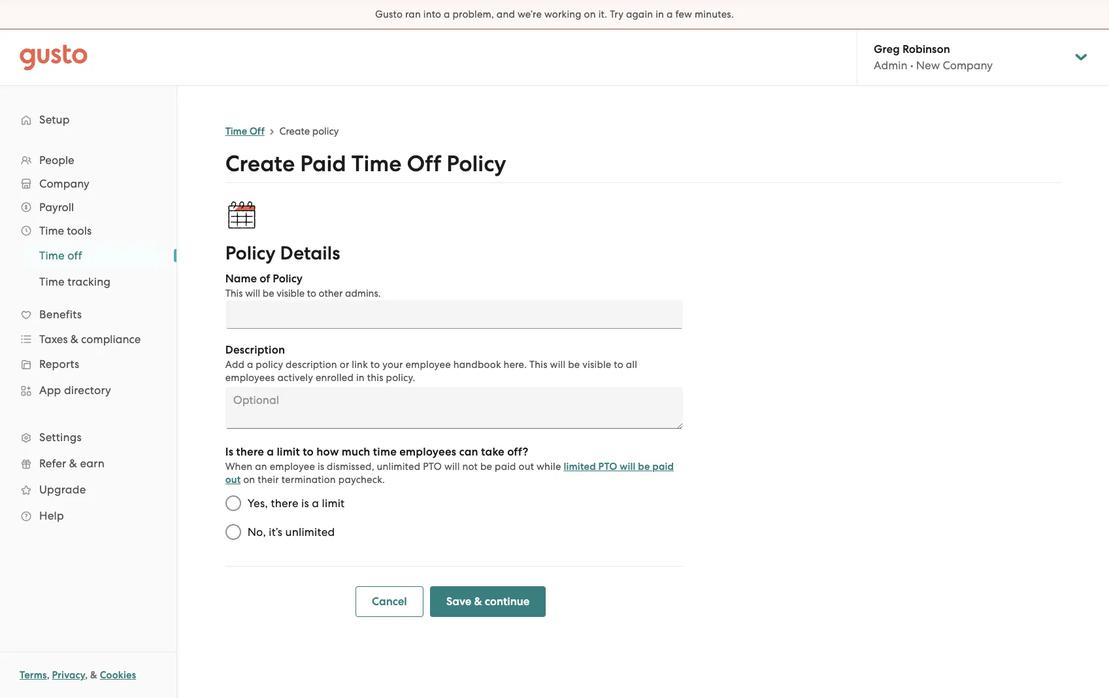 Task type: locate. For each thing, give the bounding box(es) containing it.
0 horizontal spatial on
[[243, 474, 255, 486]]

0 horizontal spatial unlimited
[[285, 526, 335, 539]]

tracking
[[68, 275, 111, 288]]

in
[[656, 9, 664, 20], [356, 372, 365, 384]]

time
[[225, 126, 247, 137], [352, 150, 402, 177], [39, 224, 64, 237], [39, 249, 65, 262], [39, 275, 65, 288]]

time for time off
[[225, 126, 247, 137]]

company button
[[13, 172, 163, 196]]

0 vertical spatial create
[[280, 126, 310, 137]]

1 horizontal spatial policy
[[312, 126, 339, 137]]

into
[[424, 9, 441, 20]]

this down the name
[[225, 288, 243, 299]]

& inside 'button'
[[474, 595, 482, 609]]

1 vertical spatial limit
[[322, 497, 345, 510]]

1 vertical spatial create
[[225, 150, 295, 177]]

paid
[[495, 461, 516, 473], [653, 461, 674, 473]]

will down the name
[[245, 288, 260, 299]]

list containing time off
[[0, 243, 177, 295]]

be right limited
[[638, 461, 650, 473]]

0 vertical spatial employee
[[406, 359, 451, 371]]

out down off?
[[519, 461, 534, 473]]

& right save
[[474, 595, 482, 609]]

0 horizontal spatial ,
[[47, 670, 50, 681]]

minutes.
[[695, 9, 734, 20]]

0 horizontal spatial pto
[[423, 461, 442, 473]]

there for is
[[236, 445, 264, 459]]

limit down on their termination paycheck.
[[322, 497, 345, 510]]

company down people
[[39, 177, 89, 190]]

1 horizontal spatial visible
[[583, 359, 612, 371]]

limited pto will be paid out link
[[225, 461, 674, 486]]

this inside "description add a policy description or link to your employee handbook here. this will be visible to all employees actively enrolled in this policy."
[[530, 359, 548, 371]]

be inside name of policy this will be visible to other admins.
[[263, 288, 274, 299]]

time tracking link
[[24, 270, 163, 294]]

help
[[39, 509, 64, 522]]

yes, there is a limit
[[248, 497, 345, 510]]

off
[[68, 249, 82, 262]]

employees up limited pto will be paid out link
[[400, 445, 457, 459]]

a right into
[[444, 9, 450, 20]]

1 , from the left
[[47, 670, 50, 681]]

1 horizontal spatial employee
[[406, 359, 451, 371]]

1 horizontal spatial there
[[271, 497, 299, 510]]

1 vertical spatial visible
[[583, 359, 612, 371]]

this inside name of policy this will be visible to other admins.
[[225, 288, 243, 299]]

0 horizontal spatial limit
[[277, 445, 300, 459]]

1 horizontal spatial ,
[[85, 670, 88, 681]]

be
[[263, 288, 274, 299], [568, 359, 580, 371], [481, 461, 492, 473], [638, 461, 650, 473]]

1 vertical spatial in
[[356, 372, 365, 384]]

1 list from the top
[[0, 148, 177, 529]]

not
[[463, 461, 478, 473]]

unlimited down time
[[377, 461, 421, 473]]

a down on their termination paycheck.
[[312, 497, 319, 510]]

a up an
[[267, 445, 274, 459]]

cancel
[[372, 595, 407, 609]]

time off
[[39, 249, 82, 262]]

your
[[383, 359, 403, 371]]

1 vertical spatial company
[[39, 177, 89, 190]]

app
[[39, 384, 61, 397]]

paycheck.
[[339, 474, 385, 486]]

taxes & compliance
[[39, 333, 141, 346]]

list containing people
[[0, 148, 177, 529]]

on left it.
[[584, 9, 596, 20]]

time for time tools
[[39, 224, 64, 237]]

0 horizontal spatial employee
[[270, 461, 315, 473]]

employee up "termination"
[[270, 461, 315, 473]]

& for compliance
[[70, 333, 78, 346]]

employees
[[225, 372, 275, 384], [400, 445, 457, 459]]

visible left "other"
[[277, 288, 305, 299]]

0 vertical spatial there
[[236, 445, 264, 459]]

pto left not
[[423, 461, 442, 473]]

2 pto from the left
[[599, 461, 618, 473]]

setup
[[39, 113, 70, 126]]

out down when
[[225, 474, 241, 486]]

1 horizontal spatial out
[[519, 461, 534, 473]]

pto
[[423, 461, 442, 473], [599, 461, 618, 473]]

2 vertical spatial policy
[[273, 272, 303, 286]]

in down the link
[[356, 372, 365, 384]]

a right add
[[247, 359, 253, 371]]

0 vertical spatial limit
[[277, 445, 300, 459]]

, left "privacy" link
[[47, 670, 50, 681]]

we're
[[518, 9, 542, 20]]

greg
[[874, 43, 900, 56]]

1 vertical spatial unlimited
[[285, 526, 335, 539]]

while
[[537, 461, 561, 473]]

tools
[[67, 224, 92, 237]]

time for time off
[[39, 249, 65, 262]]

visible left all
[[583, 359, 612, 371]]

their
[[258, 474, 279, 486]]

0 vertical spatial out
[[519, 461, 534, 473]]

on down when
[[243, 474, 255, 486]]

in inside "description add a policy description or link to your employee handbook here. this will be visible to all employees actively enrolled in this policy."
[[356, 372, 365, 384]]

unlimited
[[377, 461, 421, 473], [285, 526, 335, 539]]

name of policy this will be visible to other admins.
[[225, 272, 381, 299]]

be left all
[[568, 359, 580, 371]]

,
[[47, 670, 50, 681], [85, 670, 88, 681]]

1 pto from the left
[[423, 461, 442, 473]]

& left 'cookies' button
[[90, 670, 97, 681]]

refer & earn link
[[13, 452, 163, 475]]

compliance
[[81, 333, 141, 346]]

it.
[[599, 9, 608, 20]]

off?
[[507, 445, 529, 459]]

0 horizontal spatial in
[[356, 372, 365, 384]]

0 vertical spatial unlimited
[[377, 461, 421, 473]]

unlimited down 'yes, there is a limit' at the bottom of the page
[[285, 526, 335, 539]]

app directory link
[[13, 379, 163, 402]]

gusto
[[375, 9, 403, 20]]

1 vertical spatial there
[[271, 497, 299, 510]]

will
[[245, 288, 260, 299], [550, 359, 566, 371], [445, 461, 460, 473], [620, 461, 636, 473]]

pto inside limited pto will be paid out
[[599, 461, 618, 473]]

1 horizontal spatial in
[[656, 9, 664, 20]]

on their termination paycheck.
[[241, 474, 385, 486]]

limit up their
[[277, 445, 300, 459]]

privacy
[[52, 670, 85, 681]]

create up paid
[[280, 126, 310, 137]]

policy inside "description add a policy description or link to your employee handbook here. this will be visible to all employees actively enrolled in this policy."
[[256, 359, 283, 371]]

1 vertical spatial employees
[[400, 445, 457, 459]]

1 horizontal spatial is
[[318, 461, 324, 473]]

1 horizontal spatial off
[[407, 150, 441, 177]]

this
[[367, 372, 384, 384]]

0 vertical spatial this
[[225, 288, 243, 299]]

0 horizontal spatial paid
[[495, 461, 516, 473]]

actively
[[278, 372, 313, 384]]

1 vertical spatial out
[[225, 474, 241, 486]]

there right yes, on the left bottom of page
[[271, 497, 299, 510]]

is there a limit to how much time employees can take off?
[[225, 445, 529, 459]]

a inside "description add a policy description or link to your employee handbook here. this will be visible to all employees actively enrolled in this policy."
[[247, 359, 253, 371]]

visible
[[277, 288, 305, 299], [583, 359, 612, 371]]

out inside limited pto will be paid out
[[225, 474, 241, 486]]

a
[[444, 9, 450, 20], [667, 9, 673, 20], [247, 359, 253, 371], [267, 445, 274, 459], [312, 497, 319, 510]]

will right limited
[[620, 461, 636, 473]]

0 horizontal spatial visible
[[277, 288, 305, 299]]

2 paid from the left
[[653, 461, 674, 473]]

a left "few" at the right of the page
[[667, 9, 673, 20]]

to
[[307, 288, 316, 299], [371, 359, 380, 371], [614, 359, 624, 371], [303, 445, 314, 459]]

description add a policy description or link to your employee handbook here. this will be visible to all employees actively enrolled in this policy.
[[225, 343, 638, 384]]

0 horizontal spatial this
[[225, 288, 243, 299]]

0 vertical spatial visible
[[277, 288, 305, 299]]

an
[[255, 461, 267, 473]]

& inside dropdown button
[[70, 333, 78, 346]]

when
[[225, 461, 253, 473]]

in right again
[[656, 9, 664, 20]]

limit
[[277, 445, 300, 459], [322, 497, 345, 510]]

upgrade
[[39, 483, 86, 496]]

can
[[459, 445, 479, 459]]

0 vertical spatial in
[[656, 9, 664, 20]]

& left earn
[[69, 457, 77, 470]]

0 vertical spatial is
[[318, 461, 324, 473]]

1 horizontal spatial pto
[[599, 461, 618, 473]]

1 vertical spatial policy
[[256, 359, 283, 371]]

this right here.
[[530, 359, 548, 371]]

to left "other"
[[307, 288, 316, 299]]

0 horizontal spatial employees
[[225, 372, 275, 384]]

be inside "description add a policy description or link to your employee handbook here. this will be visible to all employees actively enrolled in this policy."
[[568, 359, 580, 371]]

is up on their termination paycheck.
[[318, 461, 324, 473]]

list
[[0, 148, 177, 529], [0, 243, 177, 295]]

time off
[[225, 126, 265, 137]]

employee up policy.
[[406, 359, 451, 371]]

visible inside name of policy this will be visible to other admins.
[[277, 288, 305, 299]]

1 horizontal spatial company
[[943, 59, 993, 72]]

will inside name of policy this will be visible to other admins.
[[245, 288, 260, 299]]

there up an
[[236, 445, 264, 459]]

reports link
[[13, 352, 163, 376]]

employee
[[406, 359, 451, 371], [270, 461, 315, 473]]

visible inside "description add a policy description or link to your employee handbook here. this will be visible to all employees actively enrolled in this policy."
[[583, 359, 612, 371]]

policy down description
[[256, 359, 283, 371]]

there for yes,
[[271, 497, 299, 510]]

0 vertical spatial employees
[[225, 372, 275, 384]]

greg robinson admin • new company
[[874, 43, 993, 72]]

1 vertical spatial is
[[301, 497, 309, 510]]

0 horizontal spatial there
[[236, 445, 264, 459]]

, left cookies
[[85, 670, 88, 681]]

off
[[250, 126, 265, 137], [407, 150, 441, 177]]

pto right limited
[[599, 461, 618, 473]]

1 horizontal spatial paid
[[653, 461, 674, 473]]

how
[[317, 445, 339, 459]]

create down time off
[[225, 150, 295, 177]]

1 horizontal spatial limit
[[322, 497, 345, 510]]

& right taxes
[[70, 333, 78, 346]]

0 vertical spatial policy
[[312, 126, 339, 137]]

terms link
[[20, 670, 47, 681]]

company right new
[[943, 59, 993, 72]]

0 horizontal spatial out
[[225, 474, 241, 486]]

to left all
[[614, 359, 624, 371]]

0 vertical spatial company
[[943, 59, 993, 72]]

1 vertical spatial this
[[530, 359, 548, 371]]

it's
[[269, 526, 283, 539]]

be down of
[[263, 288, 274, 299]]

0 vertical spatial on
[[584, 9, 596, 20]]

save
[[446, 595, 472, 609]]

0 horizontal spatial company
[[39, 177, 89, 190]]

is down "termination"
[[301, 497, 309, 510]]

0 horizontal spatial policy
[[256, 359, 283, 371]]

policy up paid
[[312, 126, 339, 137]]

0 horizontal spatial off
[[250, 126, 265, 137]]

create for create policy
[[280, 126, 310, 137]]

reports
[[39, 358, 79, 371]]

will right here.
[[550, 359, 566, 371]]

when an employee is dismissed, unlimited pto will not be paid out while
[[225, 461, 561, 473]]

0 vertical spatial policy
[[447, 150, 507, 177]]

company
[[943, 59, 993, 72], [39, 177, 89, 190]]

gusto ran into a problem, and we're working on it. try again in a few minutes.
[[375, 9, 734, 20]]

2 list from the top
[[0, 243, 177, 295]]

employees down add
[[225, 372, 275, 384]]

1 horizontal spatial this
[[530, 359, 548, 371]]

handbook
[[454, 359, 501, 371]]

to inside name of policy this will be visible to other admins.
[[307, 288, 316, 299]]

time inside dropdown button
[[39, 224, 64, 237]]



Task type: vqa. For each thing, say whether or not it's contained in the screenshot.
FEDERAL TAX DOCUMENTS link
no



Task type: describe. For each thing, give the bounding box(es) containing it.
take
[[481, 445, 505, 459]]

Yes, there is a limit radio
[[219, 489, 248, 518]]

be down take
[[481, 461, 492, 473]]

to up this
[[371, 359, 380, 371]]

paid inside limited pto will be paid out
[[653, 461, 674, 473]]

taxes
[[39, 333, 68, 346]]

problem,
[[453, 9, 494, 20]]

limited pto will be paid out
[[225, 461, 674, 486]]

add
[[225, 359, 245, 371]]

will left not
[[445, 461, 460, 473]]

2 , from the left
[[85, 670, 88, 681]]

1 horizontal spatial unlimited
[[377, 461, 421, 473]]

again
[[626, 9, 653, 20]]

all
[[626, 359, 638, 371]]

upgrade link
[[13, 478, 163, 502]]

paid
[[300, 150, 346, 177]]

is
[[225, 445, 234, 459]]

details
[[280, 242, 340, 265]]

name
[[225, 272, 257, 286]]

to left the how
[[303, 445, 314, 459]]

policy inside name of policy this will be visible to other admins.
[[273, 272, 303, 286]]

time off link
[[225, 126, 265, 137]]

1 horizontal spatial on
[[584, 9, 596, 20]]

description
[[286, 359, 337, 371]]

other
[[319, 288, 343, 299]]

much
[[342, 445, 370, 459]]

save & continue button
[[430, 587, 546, 617]]

employee inside "description add a policy description or link to your employee handbook here. this will be visible to all employees actively enrolled in this policy."
[[406, 359, 451, 371]]

description
[[225, 343, 285, 357]]

people
[[39, 154, 74, 167]]

terms
[[20, 670, 47, 681]]

& for continue
[[474, 595, 482, 609]]

directory
[[64, 384, 111, 397]]

yes,
[[248, 497, 268, 510]]

will inside limited pto will be paid out
[[620, 461, 636, 473]]

no, it's unlimited
[[248, 526, 335, 539]]

ran
[[405, 9, 421, 20]]

Description text field
[[225, 387, 683, 429]]

create paid time off policy
[[225, 150, 507, 177]]

payroll
[[39, 201, 74, 214]]

link
[[352, 359, 368, 371]]

policy details
[[225, 242, 340, 265]]

refer
[[39, 457, 66, 470]]

1 vertical spatial off
[[407, 150, 441, 177]]

robinson
[[903, 43, 951, 56]]

save & continue
[[446, 595, 530, 609]]

settings link
[[13, 426, 163, 449]]

gusto navigation element
[[0, 86, 177, 550]]

benefits link
[[13, 303, 163, 326]]

taxes & compliance button
[[13, 328, 163, 351]]

of
[[260, 272, 270, 286]]

privacy link
[[52, 670, 85, 681]]

cookies
[[100, 670, 136, 681]]

working
[[545, 9, 582, 20]]

earn
[[80, 457, 105, 470]]

dismissed,
[[327, 461, 374, 473]]

1 paid from the left
[[495, 461, 516, 473]]

policy.
[[386, 372, 416, 384]]

limited
[[564, 461, 596, 473]]

& for earn
[[69, 457, 77, 470]]

people button
[[13, 148, 163, 172]]

here.
[[504, 359, 527, 371]]

0 horizontal spatial is
[[301, 497, 309, 510]]

or
[[340, 359, 349, 371]]

be inside limited pto will be paid out
[[638, 461, 650, 473]]

cookies button
[[100, 668, 136, 683]]

payroll button
[[13, 196, 163, 219]]

terms , privacy , & cookies
[[20, 670, 136, 681]]

create policy
[[280, 126, 339, 137]]

admin
[[874, 59, 908, 72]]

try
[[610, 9, 624, 20]]

refer & earn
[[39, 457, 105, 470]]

enrolled
[[316, 372, 354, 384]]

create for create paid time off policy
[[225, 150, 295, 177]]

cancel button
[[356, 587, 424, 617]]

and
[[497, 9, 515, 20]]

employees inside "description add a policy description or link to your employee handbook here. this will be visible to all employees actively enrolled in this policy."
[[225, 372, 275, 384]]

Name of Policy text field
[[225, 300, 683, 329]]

0 vertical spatial off
[[250, 126, 265, 137]]

no,
[[248, 526, 266, 539]]

1 vertical spatial on
[[243, 474, 255, 486]]

company inside greg robinson admin • new company
[[943, 59, 993, 72]]

No, it's unlimited radio
[[219, 518, 248, 547]]

will inside "description add a policy description or link to your employee handbook here. this will be visible to all employees actively enrolled in this policy."
[[550, 359, 566, 371]]

few
[[676, 9, 693, 20]]

setup link
[[13, 108, 163, 131]]

company inside the company dropdown button
[[39, 177, 89, 190]]

1 vertical spatial employee
[[270, 461, 315, 473]]

1 vertical spatial policy
[[225, 242, 276, 265]]

time for time tracking
[[39, 275, 65, 288]]

time
[[373, 445, 397, 459]]

home image
[[20, 44, 88, 70]]

time tools
[[39, 224, 92, 237]]

app directory
[[39, 384, 111, 397]]

help link
[[13, 504, 163, 528]]

time tools button
[[13, 219, 163, 243]]

termination
[[282, 474, 336, 486]]

continue
[[485, 595, 530, 609]]

1 horizontal spatial employees
[[400, 445, 457, 459]]



